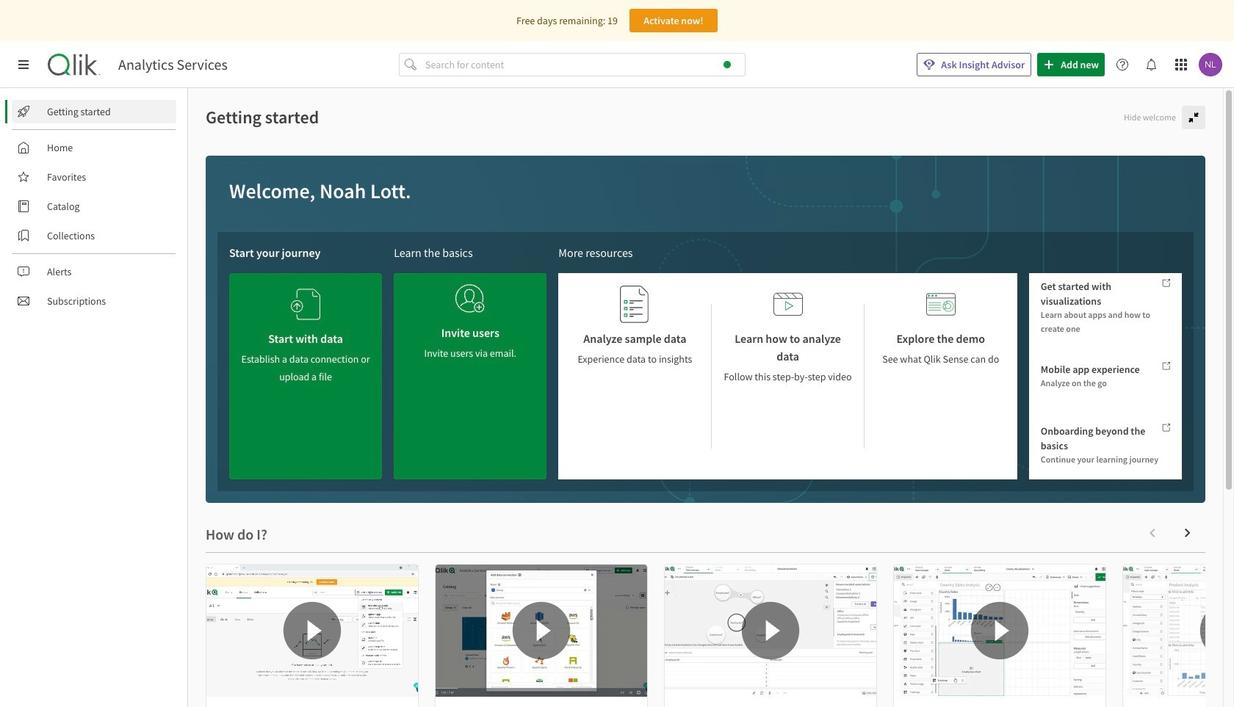 Task type: describe. For each thing, give the bounding box(es) containing it.
navigation pane element
[[0, 94, 187, 319]]

explore the demo image
[[927, 285, 956, 324]]

Search for content text field
[[423, 53, 746, 76]]

how do i define data associations? image
[[665, 565, 877, 697]]

analytics services element
[[118, 56, 228, 73]]

how do i use the chart suggestions toggle? image
[[1124, 565, 1235, 697]]

hide welcome image
[[1188, 112, 1200, 123]]

analyze sample data image
[[621, 285, 650, 324]]



Task type: vqa. For each thing, say whether or not it's contained in the screenshot.
MANAGEMENT CONSOLE element
no



Task type: locate. For each thing, give the bounding box(es) containing it.
how do i load data into an app? image
[[436, 565, 647, 697]]

home badge image
[[724, 61, 731, 68]]

how do i create a visualization? image
[[894, 565, 1106, 697]]

close sidebar menu image
[[18, 59, 29, 71]]

invite users image
[[456, 279, 485, 318]]

how do i create an app? image
[[207, 565, 418, 697]]

learn how to analyze data image
[[774, 285, 803, 324]]

start with data image
[[291, 285, 320, 324]]

noah lott image
[[1199, 53, 1223, 76]]

main content
[[188, 88, 1235, 708]]



